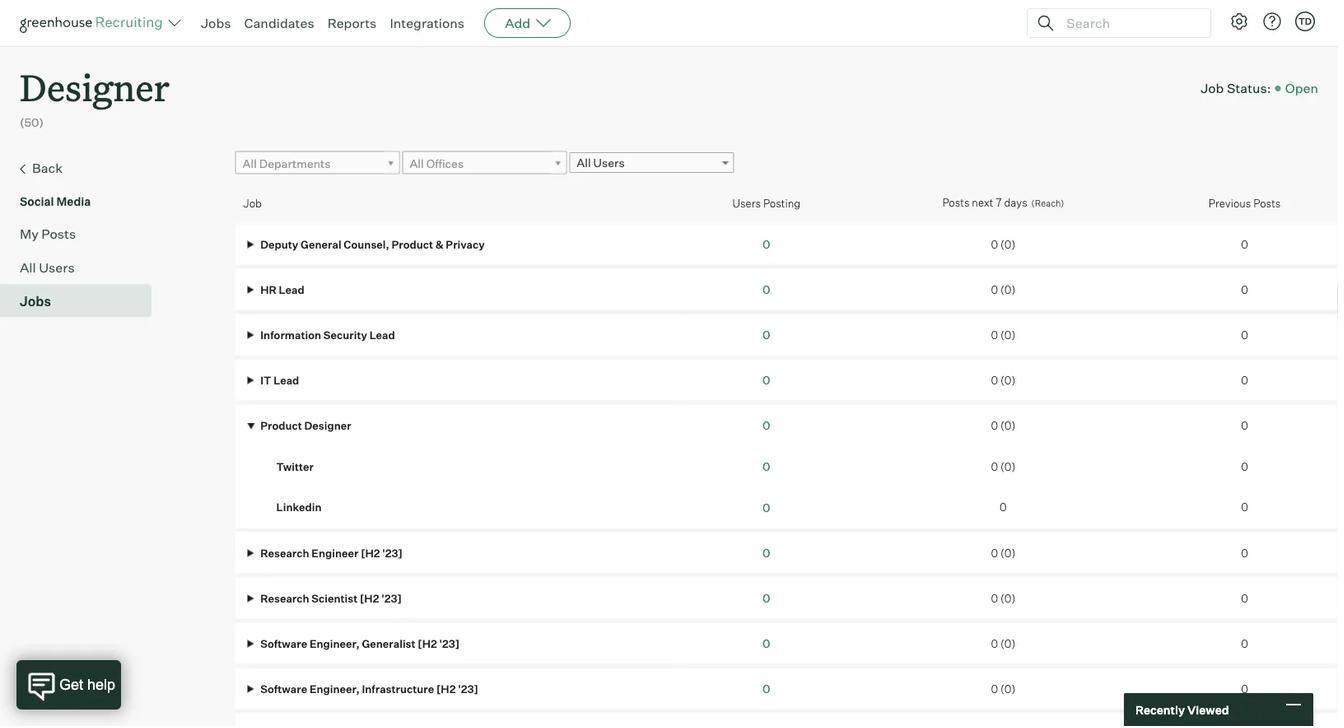 Task type: describe. For each thing, give the bounding box(es) containing it.
0 (0) for it lead
[[992, 374, 1016, 387]]

general
[[301, 238, 342, 251]]

0 (0) for research scientist [h2 '23]
[[992, 592, 1016, 605]]

0 (0) for research engineer [h2 '23]
[[992, 547, 1016, 560]]

days
[[1005, 196, 1028, 209]]

lead for hr lead
[[279, 283, 305, 296]]

[h2 right infrastructure in the left bottom of the page
[[437, 683, 456, 696]]

status:
[[1228, 80, 1272, 96]]

engineer, for generalist
[[310, 637, 360, 650]]

media
[[56, 194, 91, 209]]

integrations
[[390, 15, 465, 31]]

candidates link
[[244, 15, 314, 31]]

previous posts
[[1209, 196, 1282, 210]]

5 0 link from the top
[[763, 418, 771, 433]]

back link
[[20, 158, 145, 179]]

(reach)
[[1032, 198, 1065, 209]]

candidates
[[244, 15, 314, 31]]

'23] up 'generalist'
[[382, 592, 402, 605]]

it
[[261, 374, 271, 387]]

0 link for research engineer [h2 '23]
[[763, 546, 771, 560]]

0 link for software engineer, infrastructure [h2 '23]
[[763, 682, 771, 696]]

0 horizontal spatial designer
[[20, 63, 170, 111]]

add button
[[485, 8, 571, 38]]

posts for previous posts
[[1254, 196, 1282, 210]]

5 (0) from the top
[[1001, 419, 1016, 433]]

7 0 link from the top
[[763, 501, 771, 515]]

(0) for research scientist [h2 '23]
[[1001, 592, 1016, 605]]

0 vertical spatial all users
[[577, 156, 625, 170]]

1 horizontal spatial jobs link
[[201, 15, 231, 31]]

0 link for information security lead
[[763, 328, 771, 342]]

scientist
[[312, 592, 358, 605]]

add
[[505, 15, 531, 31]]

security
[[324, 328, 367, 341]]

twitter
[[276, 460, 314, 473]]

[h2 right scientist
[[360, 592, 379, 605]]

Search text field
[[1063, 11, 1196, 35]]

software engineer, generalist [h2 '23]
[[258, 637, 460, 650]]

next
[[973, 196, 994, 209]]

0 (0) for information security lead
[[992, 328, 1016, 341]]

my posts
[[20, 226, 76, 242]]

engineer
[[312, 547, 359, 560]]

hr
[[261, 283, 277, 296]]

'23] right 'generalist'
[[440, 637, 460, 650]]

'23] right engineer
[[383, 547, 403, 560]]

product designer
[[258, 419, 352, 433]]

7
[[996, 196, 1002, 209]]

(0) for hr lead
[[1001, 283, 1016, 296]]

research scientist [h2 '23]
[[258, 592, 402, 605]]

1 horizontal spatial posts
[[943, 196, 970, 209]]

[h2 right 'generalist'
[[418, 637, 437, 650]]

back
[[32, 160, 63, 176]]

0 vertical spatial jobs
[[201, 15, 231, 31]]

generalist
[[362, 637, 416, 650]]

posts next 7 days (reach)
[[943, 196, 1065, 209]]

'23] right infrastructure in the left bottom of the page
[[458, 683, 479, 696]]

1 vertical spatial designer
[[305, 419, 352, 433]]

previous
[[1209, 196, 1252, 210]]

5 0 (0) from the top
[[992, 419, 1016, 433]]

(50)
[[20, 116, 44, 130]]

social
[[20, 194, 54, 209]]

job status:
[[1202, 80, 1272, 96]]

deputy general counsel, product & privacy
[[258, 238, 485, 251]]

td button
[[1296, 12, 1316, 31]]

0 vertical spatial all users link
[[570, 153, 734, 173]]

0 (0) for hr lead
[[992, 283, 1016, 296]]

viewed
[[1188, 703, 1230, 717]]

6 (0) from the top
[[1001, 460, 1016, 473]]

1 vertical spatial users
[[733, 196, 761, 210]]

reports
[[328, 15, 377, 31]]

posts for my posts
[[42, 226, 76, 242]]



Task type: vqa. For each thing, say whether or not it's contained in the screenshot.
top USERS
yes



Task type: locate. For each thing, give the bounding box(es) containing it.
0 horizontal spatial product
[[261, 419, 302, 433]]

0 horizontal spatial 0 0 0
[[763, 418, 771, 515]]

6 0 link from the top
[[763, 460, 771, 474]]

6 0 (0) from the top
[[992, 460, 1016, 473]]

0 vertical spatial designer
[[20, 63, 170, 111]]

0 vertical spatial job
[[1202, 80, 1225, 96]]

0 (0) for software engineer, generalist [h2 '23]
[[992, 637, 1016, 650]]

software engineer, infrastructure [h2 '23]
[[258, 683, 479, 696]]

my
[[20, 226, 39, 242]]

social media
[[20, 194, 91, 209]]

(0) for it lead
[[1001, 374, 1016, 387]]

designer up 'twitter' at the left of the page
[[305, 419, 352, 433]]

&
[[436, 238, 444, 251]]

research for scientist
[[261, 592, 310, 605]]

td
[[1299, 16, 1313, 27]]

product left '&'
[[392, 238, 433, 251]]

lead right it at left
[[274, 374, 299, 387]]

designer link
[[20, 46, 170, 115]]

lead
[[279, 283, 305, 296], [370, 328, 395, 341], [274, 374, 299, 387]]

0 vertical spatial jobs link
[[201, 15, 231, 31]]

privacy
[[446, 238, 485, 251]]

0 horizontal spatial jobs
[[20, 293, 51, 310]]

recently viewed
[[1136, 703, 1230, 717]]

departments
[[259, 156, 331, 171]]

greenhouse recruiting image
[[20, 13, 168, 33]]

0 (0) for software engineer, infrastructure [h2 '23]
[[992, 683, 1016, 696]]

open
[[1286, 80, 1319, 96]]

configure image
[[1230, 12, 1250, 31]]

users for the top all users link
[[594, 156, 625, 170]]

0 vertical spatial users
[[594, 156, 625, 170]]

engineer, down scientist
[[310, 637, 360, 650]]

0 vertical spatial research
[[261, 547, 310, 560]]

posts right "my"
[[42, 226, 76, 242]]

10 0 (0) from the top
[[992, 683, 1016, 696]]

all
[[577, 156, 591, 170], [243, 156, 257, 171], [410, 156, 424, 171], [20, 259, 36, 276]]

8 0 (0) from the top
[[992, 592, 1016, 605]]

9 (0) from the top
[[1001, 637, 1016, 650]]

jobs link down my posts link
[[20, 291, 145, 311]]

jobs left candidates
[[201, 15, 231, 31]]

0 (0) for deputy general counsel, product & privacy
[[992, 238, 1016, 251]]

0 vertical spatial product
[[392, 238, 433, 251]]

research for engineer
[[261, 547, 310, 560]]

1 vertical spatial jobs link
[[20, 291, 145, 311]]

users
[[594, 156, 625, 170], [733, 196, 761, 210], [39, 259, 75, 276]]

hr lead
[[258, 283, 305, 296]]

job for job status:
[[1202, 80, 1225, 96]]

information
[[261, 328, 321, 341]]

2 software from the top
[[261, 683, 307, 696]]

infrastructure
[[362, 683, 434, 696]]

users posting
[[733, 196, 801, 210]]

software
[[261, 637, 307, 650], [261, 683, 307, 696]]

it lead
[[258, 374, 299, 387]]

designer (50)
[[20, 63, 170, 130]]

offices
[[427, 156, 464, 171]]

4 (0) from the top
[[1001, 374, 1016, 387]]

users for the leftmost all users link
[[39, 259, 75, 276]]

1 engineer, from the top
[[310, 637, 360, 650]]

0 0 0
[[763, 418, 771, 515], [1242, 419, 1249, 514]]

posts
[[943, 196, 970, 209], [1254, 196, 1282, 210], [42, 226, 76, 242]]

0 vertical spatial engineer,
[[310, 637, 360, 650]]

1 (0) from the top
[[1001, 238, 1016, 251]]

4 0 link from the top
[[763, 373, 771, 387]]

1 vertical spatial lead
[[370, 328, 395, 341]]

research down 'linkedin'
[[261, 547, 310, 560]]

product up 'twitter' at the left of the page
[[261, 419, 302, 433]]

0 link for deputy general counsel, product & privacy
[[763, 237, 771, 251]]

recently
[[1136, 703, 1186, 717]]

1 horizontal spatial users
[[594, 156, 625, 170]]

research
[[261, 547, 310, 560], [261, 592, 310, 605]]

2 vertical spatial lead
[[274, 374, 299, 387]]

8 (0) from the top
[[1001, 592, 1016, 605]]

1 vertical spatial product
[[261, 419, 302, 433]]

jobs
[[201, 15, 231, 31], [20, 293, 51, 310]]

3 0 link from the top
[[763, 328, 771, 342]]

job up deputy
[[244, 196, 262, 210]]

2 research from the top
[[261, 592, 310, 605]]

1 vertical spatial software
[[261, 683, 307, 696]]

1 software from the top
[[261, 637, 307, 650]]

11 0 link from the top
[[763, 682, 771, 696]]

10 (0) from the top
[[1001, 683, 1016, 696]]

10 0 link from the top
[[763, 637, 771, 651]]

engineer, for infrastructure
[[310, 683, 360, 696]]

0
[[763, 237, 771, 251], [992, 238, 999, 251], [1242, 238, 1249, 251], [763, 282, 771, 297], [992, 283, 999, 296], [1242, 283, 1249, 296], [763, 328, 771, 342], [992, 328, 999, 341], [1242, 328, 1249, 341], [763, 373, 771, 387], [992, 374, 999, 387], [1242, 374, 1249, 387], [763, 418, 771, 433], [992, 419, 999, 433], [1242, 419, 1249, 433], [763, 460, 771, 474], [992, 460, 999, 473], [1242, 460, 1249, 473], [763, 501, 771, 515], [1000, 501, 1008, 514], [1242, 501, 1249, 514], [763, 546, 771, 560], [992, 547, 999, 560], [1242, 547, 1249, 560], [763, 591, 771, 606], [992, 592, 999, 605], [1242, 592, 1249, 605], [763, 637, 771, 651], [992, 637, 999, 650], [1242, 637, 1249, 650], [763, 682, 771, 696], [992, 683, 999, 696], [1242, 683, 1249, 696]]

1 horizontal spatial all users
[[577, 156, 625, 170]]

8 0 link from the top
[[763, 546, 771, 560]]

designer down greenhouse recruiting image
[[20, 63, 170, 111]]

all offices
[[410, 156, 464, 171]]

0 link for it lead
[[763, 373, 771, 387]]

1 vertical spatial research
[[261, 592, 310, 605]]

4 0 (0) from the top
[[992, 374, 1016, 387]]

0 horizontal spatial job
[[244, 196, 262, 210]]

deputy
[[261, 238, 299, 251]]

jobs down "my"
[[20, 293, 51, 310]]

lead for it lead
[[274, 374, 299, 387]]

0 vertical spatial software
[[261, 637, 307, 650]]

2 0 (0) from the top
[[992, 283, 1016, 296]]

lead right security
[[370, 328, 395, 341]]

1 horizontal spatial 0 0 0
[[1242, 419, 1249, 514]]

1 vertical spatial jobs
[[20, 293, 51, 310]]

0 (0)
[[992, 238, 1016, 251], [992, 283, 1016, 296], [992, 328, 1016, 341], [992, 374, 1016, 387], [992, 419, 1016, 433], [992, 460, 1016, 473], [992, 547, 1016, 560], [992, 592, 1016, 605], [992, 637, 1016, 650], [992, 683, 1016, 696]]

jobs link
[[201, 15, 231, 31], [20, 291, 145, 311]]

2 (0) from the top
[[1001, 283, 1016, 296]]

0 link
[[763, 237, 771, 251], [763, 282, 771, 297], [763, 328, 771, 342], [763, 373, 771, 387], [763, 418, 771, 433], [763, 460, 771, 474], [763, 501, 771, 515], [763, 546, 771, 560], [763, 591, 771, 606], [763, 637, 771, 651], [763, 682, 771, 696]]

'23]
[[383, 547, 403, 560], [382, 592, 402, 605], [440, 637, 460, 650], [458, 683, 479, 696]]

software for software engineer, generalist [h2 '23]
[[261, 637, 307, 650]]

2 0 link from the top
[[763, 282, 771, 297]]

all departments link
[[235, 151, 400, 175]]

job left status:
[[1202, 80, 1225, 96]]

0 horizontal spatial users
[[39, 259, 75, 276]]

9 0 (0) from the top
[[992, 637, 1016, 650]]

all departments
[[243, 156, 331, 171]]

0 link for hr lead
[[763, 282, 771, 297]]

[h2 right engineer
[[361, 547, 380, 560]]

1 vertical spatial all users link
[[20, 258, 145, 277]]

2 engineer, from the top
[[310, 683, 360, 696]]

engineer,
[[310, 637, 360, 650], [310, 683, 360, 696]]

1 horizontal spatial designer
[[305, 419, 352, 433]]

9 0 link from the top
[[763, 591, 771, 606]]

0 horizontal spatial posts
[[42, 226, 76, 242]]

jobs link left candidates
[[201, 15, 231, 31]]

posting
[[764, 196, 801, 210]]

lead right hr
[[279, 283, 305, 296]]

(0) for research engineer [h2 '23]
[[1001, 547, 1016, 560]]

designer
[[20, 63, 170, 111], [305, 419, 352, 433]]

0 link for research scientist [h2 '23]
[[763, 591, 771, 606]]

1 0 link from the top
[[763, 237, 771, 251]]

counsel,
[[344, 238, 390, 251]]

(0) for information security lead
[[1001, 328, 1016, 341]]

research left scientist
[[261, 592, 310, 605]]

3 (0) from the top
[[1001, 328, 1016, 341]]

posts left next
[[943, 196, 970, 209]]

0 vertical spatial lead
[[279, 283, 305, 296]]

td button
[[1293, 8, 1319, 35]]

0 horizontal spatial all users
[[20, 259, 75, 276]]

7 (0) from the top
[[1001, 547, 1016, 560]]

1 research from the top
[[261, 547, 310, 560]]

[h2
[[361, 547, 380, 560], [360, 592, 379, 605], [418, 637, 437, 650], [437, 683, 456, 696]]

my posts link
[[20, 224, 145, 244]]

2 vertical spatial users
[[39, 259, 75, 276]]

(0) for software engineer, infrastructure [h2 '23]
[[1001, 683, 1016, 696]]

job
[[1202, 80, 1225, 96], [244, 196, 262, 210]]

1 0 (0) from the top
[[992, 238, 1016, 251]]

integrations link
[[390, 15, 465, 31]]

1 vertical spatial all users
[[20, 259, 75, 276]]

(0) for software engineer, generalist [h2 '23]
[[1001, 637, 1016, 650]]

0 link for software engineer, generalist [h2 '23]
[[763, 637, 771, 651]]

job for job
[[244, 196, 262, 210]]

1 vertical spatial engineer,
[[310, 683, 360, 696]]

all users link
[[570, 153, 734, 173], [20, 258, 145, 277]]

1 horizontal spatial jobs
[[201, 15, 231, 31]]

information security lead
[[258, 328, 395, 341]]

research engineer [h2 '23]
[[258, 547, 403, 560]]

engineer, down the software engineer, generalist [h2 '23]
[[310, 683, 360, 696]]

2 horizontal spatial users
[[733, 196, 761, 210]]

software for software engineer, infrastructure [h2 '23]
[[261, 683, 307, 696]]

(0) for deputy general counsel, product & privacy
[[1001, 238, 1016, 251]]

1 horizontal spatial job
[[1202, 80, 1225, 96]]

product
[[392, 238, 433, 251], [261, 419, 302, 433]]

posts right previous on the right top of page
[[1254, 196, 1282, 210]]

2 horizontal spatial posts
[[1254, 196, 1282, 210]]

(0)
[[1001, 238, 1016, 251], [1001, 283, 1016, 296], [1001, 328, 1016, 341], [1001, 374, 1016, 387], [1001, 419, 1016, 433], [1001, 460, 1016, 473], [1001, 547, 1016, 560], [1001, 592, 1016, 605], [1001, 637, 1016, 650], [1001, 683, 1016, 696]]

7 0 (0) from the top
[[992, 547, 1016, 560]]

1 horizontal spatial all users link
[[570, 153, 734, 173]]

1 vertical spatial job
[[244, 196, 262, 210]]

all users
[[577, 156, 625, 170], [20, 259, 75, 276]]

3 0 (0) from the top
[[992, 328, 1016, 341]]

1 horizontal spatial product
[[392, 238, 433, 251]]

0 horizontal spatial all users link
[[20, 258, 145, 277]]

reports link
[[328, 15, 377, 31]]

all offices link
[[402, 151, 567, 175]]

linkedin
[[276, 501, 322, 514]]

0 horizontal spatial jobs link
[[20, 291, 145, 311]]



